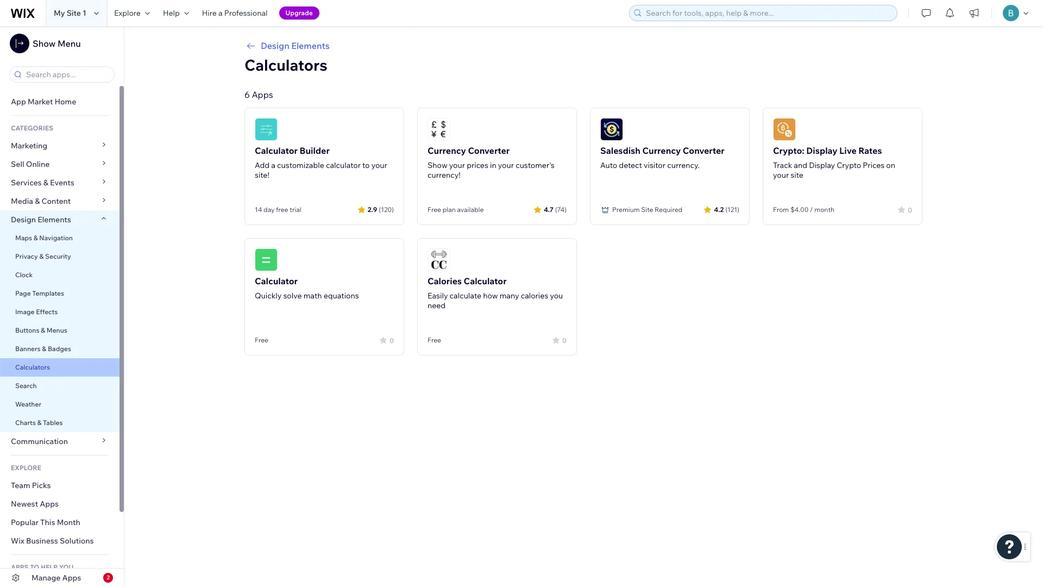 Task type: describe. For each thing, give the bounding box(es) containing it.
apps for manage apps
[[62, 573, 81, 583]]

on
[[887, 160, 896, 170]]

app
[[11, 97, 26, 107]]

professional
[[224, 8, 268, 18]]

calculator for builder
[[255, 145, 298, 156]]

month
[[815, 205, 835, 214]]

your right in
[[498, 160, 514, 170]]

manage
[[32, 573, 61, 583]]

clock link
[[0, 266, 120, 284]]

charts
[[15, 419, 36, 427]]

hire
[[202, 8, 217, 18]]

calculate
[[450, 291, 482, 301]]

1 horizontal spatial design
[[261, 40, 290, 51]]

sidebar element
[[0, 26, 124, 587]]

salesdish currency converter logo image
[[601, 118, 623, 141]]

picks
[[32, 480, 51, 490]]

6
[[245, 89, 250, 100]]

& for content
[[35, 196, 40, 206]]

14 day free trial
[[255, 205, 301, 214]]

math
[[304, 291, 322, 301]]

and
[[794, 160, 808, 170]]

content
[[42, 196, 71, 206]]

from
[[773, 205, 789, 214]]

calculator builder add a customizable calculator to your site!
[[255, 145, 387, 180]]

buttons & menus link
[[0, 321, 120, 340]]

in
[[490, 160, 497, 170]]

& for events
[[43, 178, 48, 188]]

badges
[[48, 345, 71, 353]]

your left prices
[[449, 160, 465, 170]]

calculator inside calories calculator easily calculate how many calories you need
[[464, 276, 507, 286]]

this
[[40, 517, 55, 527]]

banners
[[15, 345, 41, 353]]

plan
[[443, 205, 456, 214]]

available
[[457, 205, 484, 214]]

tables
[[43, 419, 63, 427]]

site for premium
[[642, 205, 654, 214]]

you
[[550, 291, 563, 301]]

day
[[264, 205, 275, 214]]

auto
[[601, 160, 618, 170]]

salesdish
[[601, 145, 641, 156]]

salesdish currency converter auto detect visitor currency.
[[601, 145, 725, 170]]

(120)
[[379, 205, 394, 213]]

menus
[[47, 326, 67, 334]]

site for my
[[67, 8, 81, 18]]

2.9
[[368, 205, 377, 213]]

add
[[255, 160, 270, 170]]

& for tables
[[37, 419, 41, 427]]

from $4.00 / month
[[773, 205, 835, 214]]

hire a professional
[[202, 8, 268, 18]]

home
[[55, 97, 76, 107]]

4.7
[[544, 205, 554, 213]]

currency.
[[668, 160, 700, 170]]

/
[[810, 205, 813, 214]]

required
[[655, 205, 683, 214]]

team picks link
[[0, 476, 120, 495]]

Search for tools, apps, help & more... field
[[643, 5, 894, 21]]

popular this month link
[[0, 513, 120, 532]]

quickly
[[255, 291, 282, 301]]

& for menus
[[41, 326, 45, 334]]

services & events link
[[0, 173, 120, 192]]

app market home link
[[0, 92, 120, 111]]

services
[[11, 178, 42, 188]]

currency inside 'currency converter show your prices in your customer's currency!'
[[428, 145, 466, 156]]

(74)
[[555, 205, 567, 213]]

your inside "calculator builder add a customizable calculator to your site!"
[[372, 160, 387, 170]]

privacy & security
[[15, 252, 71, 260]]

calculator logo image
[[255, 248, 278, 271]]

free for calories
[[428, 336, 441, 344]]

media & content
[[11, 196, 71, 206]]

events
[[50, 178, 74, 188]]

maps
[[15, 234, 32, 242]]

app market home
[[11, 97, 76, 107]]

solve
[[283, 291, 302, 301]]

buttons
[[15, 326, 39, 334]]

services & events
[[11, 178, 74, 188]]

1 vertical spatial display
[[809, 160, 835, 170]]

converter inside salesdish currency converter auto detect visitor currency.
[[683, 145, 725, 156]]

apps for 6 apps
[[252, 89, 273, 100]]

online
[[26, 159, 50, 169]]

charts & tables
[[15, 419, 63, 427]]

marketing
[[11, 141, 47, 151]]

categories
[[11, 124, 53, 132]]

(121)
[[726, 205, 740, 213]]

converter inside 'currency converter show your prices in your customer's currency!'
[[468, 145, 510, 156]]

0 vertical spatial design elements link
[[245, 39, 923, 52]]

popular
[[11, 517, 39, 527]]

security
[[45, 252, 71, 260]]

0 for calculate
[[563, 336, 567, 344]]

free plan available
[[428, 205, 484, 214]]

calculator quickly solve math equations
[[255, 276, 359, 301]]

crypto: display live rates track and display crypto prices on your site
[[773, 145, 896, 180]]

calories
[[428, 276, 462, 286]]

banners & badges
[[15, 345, 71, 353]]

weather link
[[0, 395, 120, 414]]

search
[[15, 382, 37, 390]]

maps & navigation
[[15, 234, 73, 242]]

a inside "calculator builder add a customizable calculator to your site!"
[[271, 160, 276, 170]]

Search apps... field
[[23, 67, 111, 82]]

team
[[11, 480, 30, 490]]

popular this month
[[11, 517, 80, 527]]

design inside sidebar element
[[11, 215, 36, 224]]

sell online link
[[0, 155, 120, 173]]

wix business solutions link
[[0, 532, 120, 550]]

detect
[[619, 160, 642, 170]]

sell online
[[11, 159, 50, 169]]

0 vertical spatial design elements
[[261, 40, 330, 51]]

calculator
[[326, 160, 361, 170]]

apps
[[11, 563, 29, 571]]



Task type: locate. For each thing, give the bounding box(es) containing it.
apps right 6
[[252, 89, 273, 100]]

crypto:
[[773, 145, 805, 156]]

crypto: display live rates logo image
[[773, 118, 796, 141]]

customer's
[[516, 160, 555, 170]]

2 converter from the left
[[683, 145, 725, 156]]

track
[[773, 160, 793, 170]]

a right the add
[[271, 160, 276, 170]]

design up maps
[[11, 215, 36, 224]]

0 horizontal spatial currency
[[428, 145, 466, 156]]

&
[[43, 178, 48, 188], [35, 196, 40, 206], [34, 234, 38, 242], [39, 252, 44, 260], [41, 326, 45, 334], [42, 345, 46, 353], [37, 419, 41, 427]]

free down the need
[[428, 336, 441, 344]]

2 vertical spatial apps
[[62, 573, 81, 583]]

free
[[276, 205, 288, 214]]

& right "media"
[[35, 196, 40, 206]]

1 horizontal spatial converter
[[683, 145, 725, 156]]

my
[[54, 8, 65, 18]]

you
[[59, 563, 74, 571]]

currency down currency converter logo
[[428, 145, 466, 156]]

design down upgrade button
[[261, 40, 290, 51]]

0 horizontal spatial a
[[218, 8, 223, 18]]

charts & tables link
[[0, 414, 120, 432]]

design elements up maps & navigation
[[11, 215, 71, 224]]

show inside 'currency converter show your prices in your customer's currency!'
[[428, 160, 448, 170]]

& left menus
[[41, 326, 45, 334]]

0 horizontal spatial site
[[67, 8, 81, 18]]

currency up visitor
[[643, 145, 681, 156]]

many
[[500, 291, 519, 301]]

0
[[908, 206, 913, 214], [390, 336, 394, 344], [563, 336, 567, 344]]

0 horizontal spatial calculators
[[15, 363, 50, 371]]

solutions
[[60, 536, 94, 546]]

1 vertical spatial design
[[11, 215, 36, 224]]

my site 1
[[54, 8, 86, 18]]

currency converter logo image
[[428, 118, 451, 141]]

elements up navigation
[[38, 215, 71, 224]]

& inside maps & navigation link
[[34, 234, 38, 242]]

1 horizontal spatial 0
[[563, 336, 567, 344]]

effects
[[36, 308, 58, 316]]

business
[[26, 536, 58, 546]]

1 horizontal spatial a
[[271, 160, 276, 170]]

2
[[107, 574, 110, 581]]

0 horizontal spatial show
[[33, 38, 56, 49]]

newest
[[11, 499, 38, 509]]

apps for newest apps
[[40, 499, 59, 509]]

buttons & menus
[[15, 326, 67, 334]]

0 horizontal spatial converter
[[468, 145, 510, 156]]

1 vertical spatial calculators
[[15, 363, 50, 371]]

0 vertical spatial display
[[807, 145, 838, 156]]

calories calculator easily calculate how many calories you need
[[428, 276, 563, 310]]

& inside privacy & security link
[[39, 252, 44, 260]]

explore
[[11, 464, 41, 472]]

show inside button
[[33, 38, 56, 49]]

upgrade button
[[279, 7, 319, 20]]

calculator up the add
[[255, 145, 298, 156]]

calculators down banners
[[15, 363, 50, 371]]

templates
[[32, 289, 64, 297]]

0 vertical spatial calculators
[[245, 55, 328, 74]]

your
[[372, 160, 387, 170], [449, 160, 465, 170], [498, 160, 514, 170], [773, 170, 789, 180]]

apps
[[252, 89, 273, 100], [40, 499, 59, 509], [62, 573, 81, 583]]

0 horizontal spatial 0
[[390, 336, 394, 344]]

& right maps
[[34, 234, 38, 242]]

site left 1
[[67, 8, 81, 18]]

image
[[15, 308, 35, 316]]

free left plan
[[428, 205, 441, 214]]

1 vertical spatial site
[[642, 205, 654, 214]]

display
[[807, 145, 838, 156], [809, 160, 835, 170]]

0 horizontal spatial elements
[[38, 215, 71, 224]]

& for security
[[39, 252, 44, 260]]

1 horizontal spatial site
[[642, 205, 654, 214]]

show left menu
[[33, 38, 56, 49]]

calculator inside "calculator builder add a customizable calculator to your site!"
[[255, 145, 298, 156]]

your right 'to'
[[372, 160, 387, 170]]

0 horizontal spatial design elements
[[11, 215, 71, 224]]

free
[[428, 205, 441, 214], [255, 336, 268, 344], [428, 336, 441, 344]]

apps inside "link"
[[40, 499, 59, 509]]

menu
[[58, 38, 81, 49]]

calculator
[[255, 145, 298, 156], [255, 276, 298, 286], [464, 276, 507, 286]]

calculators link
[[0, 358, 120, 377]]

& inside banners & badges link
[[42, 345, 46, 353]]

banners & badges link
[[0, 340, 120, 358]]

to
[[363, 160, 370, 170]]

display right and
[[809, 160, 835, 170]]

free for calculator
[[255, 336, 268, 344]]

page
[[15, 289, 31, 297]]

1 vertical spatial design elements link
[[0, 210, 120, 229]]

0 vertical spatial design
[[261, 40, 290, 51]]

show menu button
[[10, 34, 81, 53]]

display up and
[[807, 145, 838, 156]]

premium site required
[[613, 205, 683, 214]]

explore
[[114, 8, 141, 18]]

your left site
[[773, 170, 789, 180]]

media
[[11, 196, 33, 206]]

converter up in
[[468, 145, 510, 156]]

0 vertical spatial a
[[218, 8, 223, 18]]

team picks
[[11, 480, 51, 490]]

apps to help you
[[11, 563, 74, 571]]

show down currency converter logo
[[428, 160, 448, 170]]

4.7 (74)
[[544, 205, 567, 213]]

& for navigation
[[34, 234, 38, 242]]

1
[[83, 8, 86, 18]]

elements down upgrade button
[[291, 40, 330, 51]]

2 horizontal spatial apps
[[252, 89, 273, 100]]

1 horizontal spatial show
[[428, 160, 448, 170]]

design elements link
[[245, 39, 923, 52], [0, 210, 120, 229]]

2 horizontal spatial 0
[[908, 206, 913, 214]]

need
[[428, 301, 446, 310]]

wix
[[11, 536, 24, 546]]

prices
[[467, 160, 489, 170]]

& inside charts & tables link
[[37, 419, 41, 427]]

0 vertical spatial elements
[[291, 40, 330, 51]]

wix business solutions
[[11, 536, 94, 546]]

& right privacy
[[39, 252, 44, 260]]

1 vertical spatial a
[[271, 160, 276, 170]]

communication link
[[0, 432, 120, 451]]

calculator up quickly
[[255, 276, 298, 286]]

show menu
[[33, 38, 81, 49]]

2.9 (120)
[[368, 205, 394, 213]]

premium
[[613, 205, 640, 214]]

0 for math
[[390, 336, 394, 344]]

your inside the crypto: display live rates track and display crypto prices on your site
[[773, 170, 789, 180]]

crypto
[[837, 160, 862, 170]]

calculator builder logo image
[[255, 118, 278, 141]]

help
[[163, 8, 180, 18]]

1 vertical spatial elements
[[38, 215, 71, 224]]

0 vertical spatial site
[[67, 8, 81, 18]]

calories calculator  logo image
[[428, 248, 451, 271]]

1 horizontal spatial currency
[[643, 145, 681, 156]]

calculators up 6 apps
[[245, 55, 328, 74]]

weather
[[15, 400, 41, 408]]

maps & navigation link
[[0, 229, 120, 247]]

0 vertical spatial apps
[[252, 89, 273, 100]]

design elements
[[261, 40, 330, 51], [11, 215, 71, 224]]

calculators
[[245, 55, 328, 74], [15, 363, 50, 371]]

0 vertical spatial show
[[33, 38, 56, 49]]

6 apps
[[245, 89, 273, 100]]

navigation
[[39, 234, 73, 242]]

apps up this
[[40, 499, 59, 509]]

4.2
[[714, 205, 724, 213]]

communication
[[11, 436, 70, 446]]

& left badges on the bottom
[[42, 345, 46, 353]]

2 currency from the left
[[643, 145, 681, 156]]

& inside services & events link
[[43, 178, 48, 188]]

& inside buttons & menus link
[[41, 326, 45, 334]]

site right premium
[[642, 205, 654, 214]]

0 horizontal spatial apps
[[40, 499, 59, 509]]

1 converter from the left
[[468, 145, 510, 156]]

currency inside salesdish currency converter auto detect visitor currency.
[[643, 145, 681, 156]]

elements inside sidebar element
[[38, 215, 71, 224]]

0 horizontal spatial design
[[11, 215, 36, 224]]

upgrade
[[286, 9, 313, 17]]

design elements inside sidebar element
[[11, 215, 71, 224]]

1 horizontal spatial calculators
[[245, 55, 328, 74]]

prices
[[863, 160, 885, 170]]

0 horizontal spatial design elements link
[[0, 210, 120, 229]]

calculators inside sidebar element
[[15, 363, 50, 371]]

a
[[218, 8, 223, 18], [271, 160, 276, 170]]

calculator up how
[[464, 276, 507, 286]]

media & content link
[[0, 192, 120, 210]]

1 horizontal spatial design elements link
[[245, 39, 923, 52]]

sell
[[11, 159, 24, 169]]

design elements down upgrade button
[[261, 40, 330, 51]]

1 vertical spatial show
[[428, 160, 448, 170]]

& left tables
[[37, 419, 41, 427]]

design
[[261, 40, 290, 51], [11, 215, 36, 224]]

a inside hire a professional link
[[218, 8, 223, 18]]

1 vertical spatial apps
[[40, 499, 59, 509]]

free down quickly
[[255, 336, 268, 344]]

converter
[[468, 145, 510, 156], [683, 145, 725, 156]]

calories
[[521, 291, 549, 301]]

calculator for quickly
[[255, 276, 298, 286]]

converter up currency. at top
[[683, 145, 725, 156]]

1 horizontal spatial design elements
[[261, 40, 330, 51]]

0 for rates
[[908, 206, 913, 214]]

& inside media & content link
[[35, 196, 40, 206]]

1 currency from the left
[[428, 145, 466, 156]]

how
[[483, 291, 498, 301]]

1 vertical spatial design elements
[[11, 215, 71, 224]]

visitor
[[644, 160, 666, 170]]

& for badges
[[42, 345, 46, 353]]

a right hire
[[218, 8, 223, 18]]

4.2 (121)
[[714, 205, 740, 213]]

market
[[28, 97, 53, 107]]

1 horizontal spatial elements
[[291, 40, 330, 51]]

1 horizontal spatial apps
[[62, 573, 81, 583]]

apps down you
[[62, 573, 81, 583]]

& left events
[[43, 178, 48, 188]]

calculator inside calculator quickly solve math equations
[[255, 276, 298, 286]]



Task type: vqa. For each thing, say whether or not it's contained in the screenshot.
Calculator associated with Builder
yes



